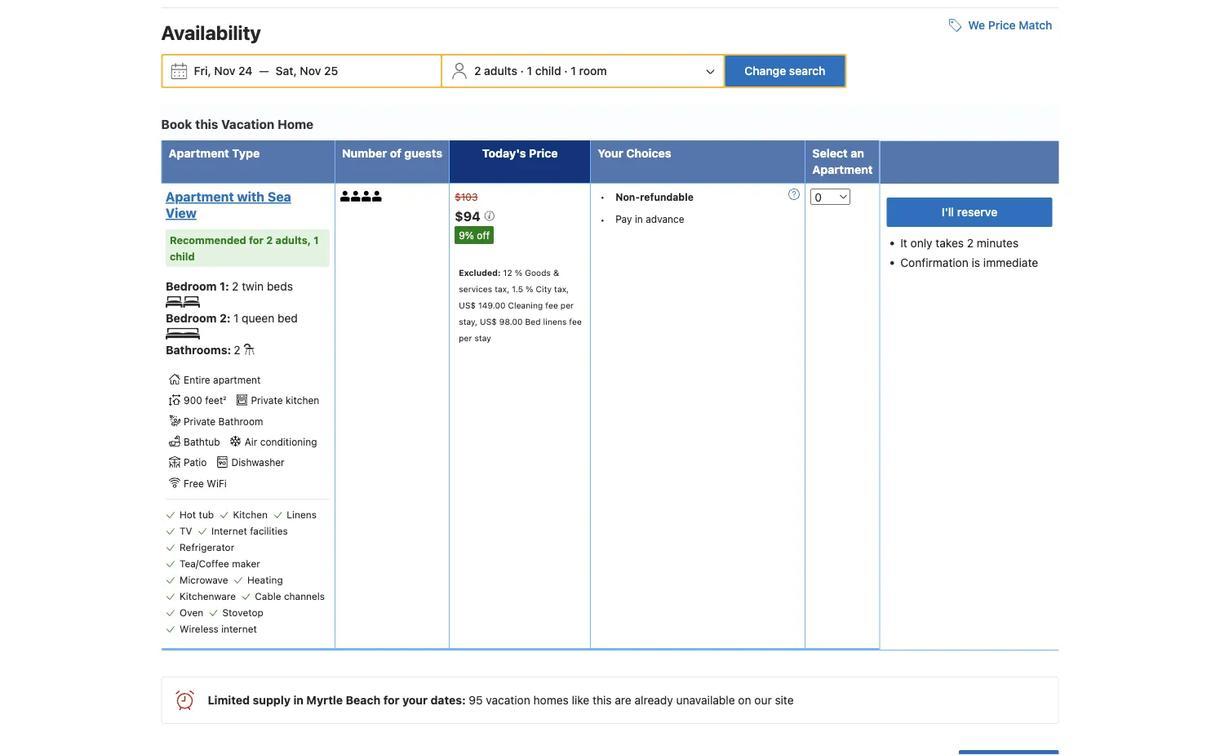 Task type: describe. For each thing, give the bounding box(es) containing it.
unavailable
[[677, 694, 735, 707]]

12
[[503, 268, 512, 277]]

feet²
[[205, 395, 226, 406]]

1 right adults
[[527, 64, 532, 77]]

price for we
[[989, 18, 1016, 32]]

supply
[[253, 694, 291, 707]]

microwave
[[180, 574, 228, 585]]

non-
[[616, 191, 640, 202]]

today's
[[482, 146, 526, 160]]

12 % goods & services tax, 1.5 % city tax, us$ 149.00 cleaning fee per stay, us$ 98.00 bed linens fee per stay
[[459, 268, 582, 343]]

it
[[901, 236, 908, 250]]

recommended for 2 adults,  1 child
[[170, 234, 319, 262]]

1 horizontal spatial this
[[593, 694, 612, 707]]

services
[[459, 284, 492, 294]]

change
[[745, 64, 786, 77]]

9% off. you're getting a reduced rate because booking.com is paying part of the price.. element
[[455, 226, 494, 244]]

sat,
[[276, 64, 297, 77]]

on
[[738, 694, 752, 707]]

with
[[237, 189, 265, 204]]

book this vacation home
[[161, 117, 314, 131]]

$94
[[455, 208, 484, 224]]

1 · from the left
[[521, 64, 524, 77]]

bedroom 2:
[[166, 311, 234, 325]]

room
[[579, 64, 607, 77]]

2 tax, from the left
[[554, 284, 569, 294]]

private kitchen
[[251, 395, 319, 406]]

city
[[536, 284, 552, 294]]

bathrooms:
[[166, 343, 231, 357]]

channels
[[284, 590, 325, 602]]

immediate
[[984, 256, 1039, 269]]

our
[[755, 694, 772, 707]]

cable
[[255, 590, 281, 602]]

patio
[[184, 457, 207, 468]]

bed
[[525, 317, 541, 326]]

24
[[238, 64, 253, 77]]

cable channels
[[255, 590, 325, 602]]

wireless
[[180, 623, 219, 634]]

9% off
[[459, 229, 490, 241]]

minutes
[[977, 236, 1019, 250]]

$103
[[455, 191, 478, 202]]

bathrooms: 2
[[166, 343, 240, 357]]

900
[[184, 395, 202, 406]]

1 vertical spatial fee
[[569, 317, 582, 326]]

2 left "private shower" icon at the left of the page
[[234, 343, 240, 357]]

2 twin beds
[[232, 279, 293, 293]]

free
[[184, 478, 204, 489]]

fri, nov 24 — sat, nov 25
[[194, 64, 338, 77]]

internet
[[221, 623, 257, 634]]

—
[[259, 64, 269, 77]]

0 vertical spatial fee
[[546, 300, 558, 310]]

facilities
[[250, 525, 288, 536]]

25
[[324, 64, 338, 77]]

149.00
[[478, 300, 506, 310]]

2 occupancy image from the left
[[351, 191, 362, 201]]

private for private bathroom
[[184, 415, 216, 427]]

2 · from the left
[[564, 64, 568, 77]]

queen
[[242, 311, 275, 325]]

1 occupancy image from the left
[[362, 191, 372, 201]]

advance
[[646, 213, 685, 224]]

i'll reserve
[[942, 205, 998, 219]]

pay
[[616, 213, 632, 224]]

apartment
[[213, 374, 261, 385]]

1 left queen at the top left of the page
[[234, 311, 239, 325]]

refundable
[[640, 191, 694, 202]]

entire
[[184, 374, 210, 385]]

already
[[635, 694, 673, 707]]

apartment for apartment with sea view
[[166, 189, 234, 204]]

hot
[[180, 509, 196, 520]]

2 adults · 1 child · 1 room button
[[444, 55, 722, 86]]

confirmation
[[901, 256, 969, 269]]

stay
[[475, 333, 491, 343]]

availability
[[161, 21, 261, 44]]

1 occupancy image from the left
[[340, 191, 351, 201]]

only
[[911, 236, 933, 250]]

select
[[813, 146, 848, 160]]

off
[[477, 229, 490, 241]]

choices
[[626, 146, 672, 160]]

excluded:
[[459, 268, 501, 277]]

type
[[232, 146, 260, 160]]

more details on meals and payment options image
[[789, 188, 800, 200]]

child inside button
[[535, 64, 561, 77]]

1 nov from the left
[[214, 64, 235, 77]]

private bathroom
[[184, 415, 263, 427]]

2 left twin
[[232, 279, 239, 293]]

match
[[1019, 18, 1053, 32]]

1 queen bed
[[234, 311, 298, 325]]

apartment for apartment type
[[169, 146, 229, 160]]

takes
[[936, 236, 964, 250]]

1 horizontal spatial in
[[635, 213, 643, 224]]

1 vertical spatial %
[[526, 284, 534, 294]]

change search button
[[725, 55, 845, 86]]

is
[[972, 256, 981, 269]]

2 inside it only takes 2 minutes confirmation is immediate
[[967, 236, 974, 250]]

bathroom
[[218, 415, 263, 427]]

myrtle
[[307, 694, 343, 707]]

your
[[403, 694, 428, 707]]



Task type: vqa. For each thing, say whether or not it's contained in the screenshot.
takes
yes



Task type: locate. For each thing, give the bounding box(es) containing it.
0 vertical spatial this
[[195, 117, 218, 131]]

nov left 25
[[300, 64, 321, 77]]

0 horizontal spatial us$
[[459, 300, 476, 310]]

&
[[553, 268, 560, 277]]

we price match button
[[942, 10, 1059, 40]]

occupancy image
[[340, 191, 351, 201], [351, 191, 362, 201]]

private
[[251, 395, 283, 406], [184, 415, 216, 427]]

tea/coffee
[[180, 558, 229, 569]]

wifi
[[207, 478, 227, 489]]

1 horizontal spatial per
[[561, 300, 574, 310]]

in left myrtle
[[293, 694, 304, 707]]

% right 12
[[515, 268, 523, 277]]

• left non-
[[600, 191, 605, 203]]

price right we at the top
[[989, 18, 1016, 32]]

1 horizontal spatial nov
[[300, 64, 321, 77]]

linens
[[543, 317, 567, 326]]

internet facilities
[[211, 525, 288, 536]]

child down recommended at the top of page
[[170, 250, 195, 262]]

1 horizontal spatial tax,
[[554, 284, 569, 294]]

limited
[[208, 694, 250, 707]]

private shower image
[[244, 344, 255, 355]]

refrigerator
[[180, 541, 234, 553]]

%
[[515, 268, 523, 277], [526, 284, 534, 294]]

free wifi
[[184, 478, 227, 489]]

private up "bathtub"
[[184, 415, 216, 427]]

1 right adults,
[[314, 234, 319, 246]]

apartment inside apartment with sea view
[[166, 189, 234, 204]]

2 occupancy image from the left
[[372, 191, 383, 201]]

bathtub
[[184, 436, 220, 448]]

98.00
[[499, 317, 523, 326]]

maker
[[232, 558, 260, 569]]

0 horizontal spatial price
[[529, 146, 558, 160]]

2 inside recommended for 2 adults,  1 child
[[266, 234, 273, 246]]

0 vertical spatial %
[[515, 268, 523, 277]]

· left room
[[564, 64, 568, 77]]

fee
[[546, 300, 558, 310], [569, 317, 582, 326]]

goods
[[525, 268, 551, 277]]

1 horizontal spatial ·
[[564, 64, 568, 77]]

1 horizontal spatial price
[[989, 18, 1016, 32]]

2 • from the top
[[600, 214, 605, 225]]

0 horizontal spatial %
[[515, 268, 523, 277]]

0 horizontal spatial for
[[249, 234, 264, 246]]

twin
[[242, 279, 264, 293]]

stay,
[[459, 317, 478, 326]]

2 up is
[[967, 236, 974, 250]]

for left your
[[384, 694, 400, 707]]

1 vertical spatial private
[[184, 415, 216, 427]]

0 vertical spatial child
[[535, 64, 561, 77]]

0 vertical spatial private
[[251, 395, 283, 406]]

child left room
[[535, 64, 561, 77]]

view
[[166, 205, 197, 221]]

price right today's
[[529, 146, 558, 160]]

number
[[342, 146, 387, 160]]

in right pay
[[635, 213, 643, 224]]

0 vertical spatial apartment
[[169, 146, 229, 160]]

this left are
[[593, 694, 612, 707]]

0 horizontal spatial ·
[[521, 64, 524, 77]]

tax, down &
[[554, 284, 569, 294]]

for inside recommended for 2 adults,  1 child
[[249, 234, 264, 246]]

0 vertical spatial in
[[635, 213, 643, 224]]

tea/coffee maker
[[180, 558, 260, 569]]

cleaning
[[508, 300, 543, 310]]

1 vertical spatial us$
[[480, 317, 497, 326]]

0 vertical spatial for
[[249, 234, 264, 246]]

air conditioning
[[245, 436, 317, 448]]

2
[[474, 64, 481, 77], [266, 234, 273, 246], [967, 236, 974, 250], [232, 279, 239, 293], [234, 343, 240, 357]]

your choices
[[598, 146, 672, 160]]

site
[[775, 694, 794, 707]]

1 inside recommended for 2 adults,  1 child
[[314, 234, 319, 246]]

1 horizontal spatial %
[[526, 284, 534, 294]]

1 horizontal spatial fee
[[569, 317, 582, 326]]

1 vertical spatial this
[[593, 694, 612, 707]]

2 nov from the left
[[300, 64, 321, 77]]

1.5
[[512, 284, 523, 294]]

0 vertical spatial per
[[561, 300, 574, 310]]

900 feet²
[[184, 395, 226, 406]]

1 vertical spatial apartment
[[813, 163, 873, 176]]

stovetop
[[223, 607, 264, 618]]

beach
[[346, 694, 381, 707]]

entire apartment
[[184, 374, 261, 385]]

• left pay
[[600, 214, 605, 225]]

tub
[[199, 509, 214, 520]]

homes
[[534, 694, 569, 707]]

home
[[278, 117, 314, 131]]

fee right "linens"
[[569, 317, 582, 326]]

1 horizontal spatial private
[[251, 395, 283, 406]]

kitchen
[[233, 509, 268, 520]]

1 horizontal spatial for
[[384, 694, 400, 707]]

wireless internet
[[180, 623, 257, 634]]

of
[[390, 146, 402, 160]]

child
[[535, 64, 561, 77], [170, 250, 195, 262]]

non-refundable
[[616, 191, 694, 202]]

it only takes 2 minutes confirmation is immediate
[[901, 236, 1039, 269]]

fee up "linens"
[[546, 300, 558, 310]]

0 horizontal spatial per
[[459, 333, 472, 343]]

apartment
[[169, 146, 229, 160], [813, 163, 873, 176], [166, 189, 234, 204]]

1 vertical spatial price
[[529, 146, 558, 160]]

apartment type
[[169, 146, 260, 160]]

i'll reserve button
[[887, 197, 1053, 227]]

0 horizontal spatial tax,
[[495, 284, 510, 294]]

today's price
[[482, 146, 558, 160]]

apartment down book
[[169, 146, 229, 160]]

· right adults
[[521, 64, 524, 77]]

1 vertical spatial per
[[459, 333, 472, 343]]

1 horizontal spatial us$
[[480, 317, 497, 326]]

% right 1.5
[[526, 284, 534, 294]]

air
[[245, 436, 257, 448]]

• for pay in advance
[[600, 214, 605, 225]]

price for today's
[[529, 146, 558, 160]]

2 left adults,
[[266, 234, 273, 246]]

apartment with sea view
[[166, 189, 291, 221]]

tax, left 1.5
[[495, 284, 510, 294]]

1 left room
[[571, 64, 576, 77]]

0 horizontal spatial fee
[[546, 300, 558, 310]]

this up apartment type
[[195, 117, 218, 131]]

price inside dropdown button
[[989, 18, 1016, 32]]

apartment down select
[[813, 163, 873, 176]]

0 vertical spatial us$
[[459, 300, 476, 310]]

0 horizontal spatial in
[[293, 694, 304, 707]]

we
[[969, 18, 986, 32]]

0 horizontal spatial child
[[170, 250, 195, 262]]

private up 'bathroom' at the left
[[251, 395, 283, 406]]

1 vertical spatial for
[[384, 694, 400, 707]]

per down stay,
[[459, 333, 472, 343]]

0 horizontal spatial nov
[[214, 64, 235, 77]]

fri, nov 24 button
[[187, 56, 259, 86]]

number of guests
[[342, 146, 443, 160]]

price
[[989, 18, 1016, 32], [529, 146, 558, 160]]

0 vertical spatial •
[[600, 191, 605, 203]]

sat, nov 25 button
[[269, 56, 345, 86]]

for down apartment with sea view link
[[249, 234, 264, 246]]

select an apartment
[[813, 146, 873, 176]]

oven
[[180, 607, 203, 618]]

2 vertical spatial apartment
[[166, 189, 234, 204]]

sea
[[268, 189, 291, 204]]

per up "linens"
[[561, 300, 574, 310]]

bedroom 1:
[[166, 279, 232, 293]]

book
[[161, 117, 192, 131]]

us$ down 149.00
[[480, 317, 497, 326]]

kitchen
[[286, 395, 319, 406]]

1 horizontal spatial child
[[535, 64, 561, 77]]

dishwasher
[[231, 457, 285, 468]]

an
[[851, 146, 865, 160]]

pay in advance
[[616, 213, 685, 224]]

1 tax, from the left
[[495, 284, 510, 294]]

nov left 24
[[214, 64, 235, 77]]

0 horizontal spatial this
[[195, 117, 218, 131]]

0 vertical spatial price
[[989, 18, 1016, 32]]

1
[[527, 64, 532, 77], [571, 64, 576, 77], [314, 234, 319, 246], [234, 311, 239, 325]]

conditioning
[[260, 436, 317, 448]]

1 vertical spatial child
[[170, 250, 195, 262]]

occupancy image
[[362, 191, 372, 201], [372, 191, 383, 201]]

apartment up view
[[166, 189, 234, 204]]

this
[[195, 117, 218, 131], [593, 694, 612, 707]]

9%
[[459, 229, 474, 241]]

95
[[469, 694, 483, 707]]

1 • from the top
[[600, 191, 605, 203]]

search
[[789, 64, 826, 77]]

internet
[[211, 525, 247, 536]]

us$ up stay,
[[459, 300, 476, 310]]

2 inside 2 adults · 1 child · 1 room button
[[474, 64, 481, 77]]

nov
[[214, 64, 235, 77], [300, 64, 321, 77]]

like
[[572, 694, 590, 707]]

child inside recommended for 2 adults,  1 child
[[170, 250, 195, 262]]

• for non-refundable
[[600, 191, 605, 203]]

1 vertical spatial in
[[293, 694, 304, 707]]

beds
[[267, 279, 293, 293]]

1 vertical spatial •
[[600, 214, 605, 225]]

2 left adults
[[474, 64, 481, 77]]

private for private kitchen
[[251, 395, 283, 406]]

0 horizontal spatial private
[[184, 415, 216, 427]]



